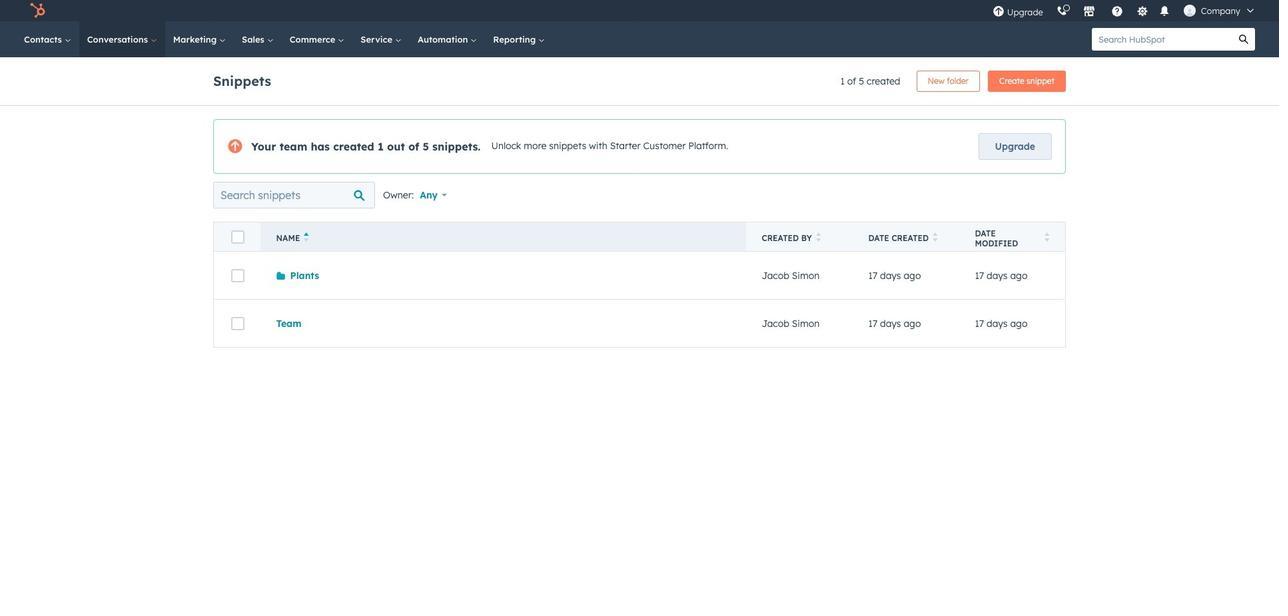 Task type: describe. For each thing, give the bounding box(es) containing it.
2 press to sort. element from the left
[[933, 233, 938, 244]]

1 press to sort. element from the left
[[816, 233, 821, 244]]

press to sort. image
[[816, 233, 821, 242]]

ascending sort. press to sort descending. image
[[304, 233, 309, 242]]

ascending sort. press to sort descending. element
[[304, 233, 309, 244]]

jacob simon image
[[1184, 5, 1196, 17]]

3 press to sort. element from the left
[[1045, 233, 1050, 244]]



Task type: vqa. For each thing, say whether or not it's contained in the screenshot.
All corresponding to All field types
no



Task type: locate. For each thing, give the bounding box(es) containing it.
2 horizontal spatial press to sort. element
[[1045, 233, 1050, 244]]

0 horizontal spatial press to sort. element
[[816, 233, 821, 244]]

2 press to sort. image from the left
[[1045, 233, 1050, 242]]

press to sort. image
[[933, 233, 938, 242], [1045, 233, 1050, 242]]

0 horizontal spatial press to sort. image
[[933, 233, 938, 242]]

Search search field
[[213, 182, 375, 209]]

press to sort. element
[[816, 233, 821, 244], [933, 233, 938, 244], [1045, 233, 1050, 244]]

Search HubSpot search field
[[1092, 28, 1233, 51]]

marketplaces image
[[1084, 6, 1096, 18]]

banner
[[213, 67, 1066, 92]]

1 press to sort. image from the left
[[933, 233, 938, 242]]

1 horizontal spatial press to sort. image
[[1045, 233, 1050, 242]]

menu
[[986, 0, 1264, 21]]

1 horizontal spatial press to sort. element
[[933, 233, 938, 244]]



